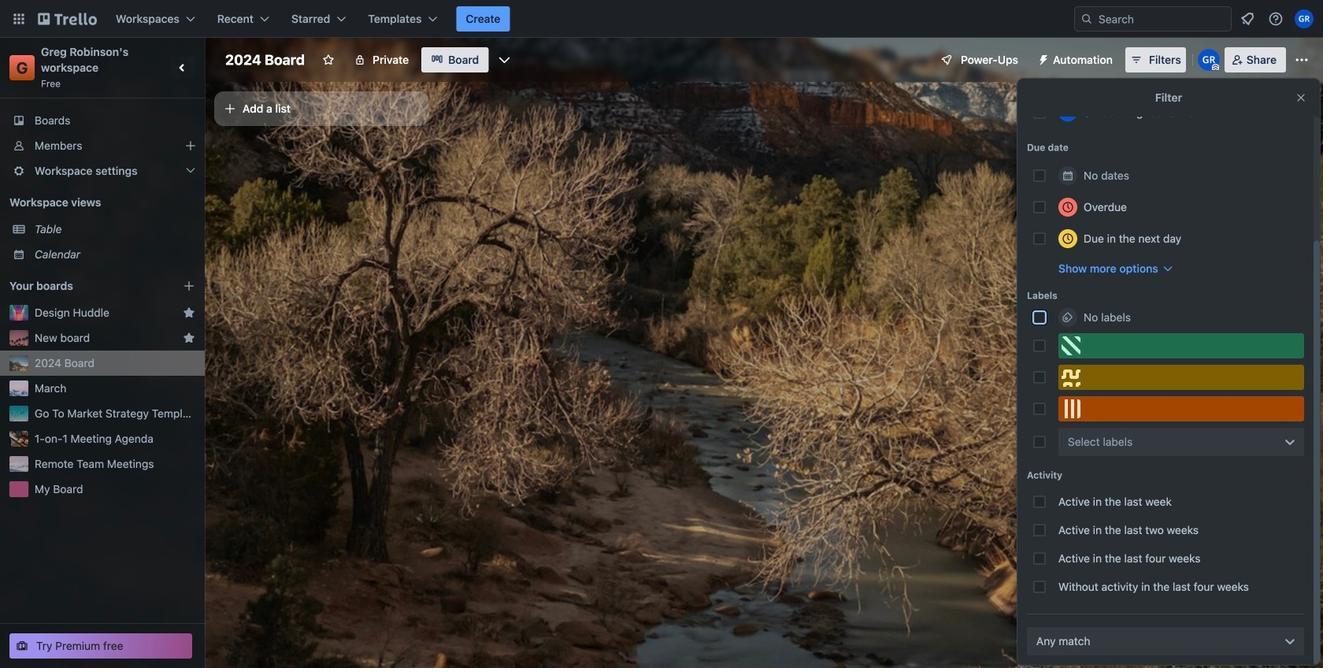Task type: vqa. For each thing, say whether or not it's contained in the screenshot.
Search field
yes



Task type: describe. For each thing, give the bounding box(es) containing it.
greg robinson (gregrobinson96) image
[[1296, 9, 1314, 28]]

1 vertical spatial greg robinson (gregrobinson96) image
[[1059, 103, 1078, 122]]

show menu image
[[1295, 52, 1311, 68]]

star or unstar board image
[[322, 54, 335, 66]]

Search field
[[1075, 6, 1233, 32]]

Board name text field
[[218, 47, 313, 73]]

color: green, title: none element
[[1059, 333, 1305, 359]]

1 starred icon image from the top
[[183, 307, 195, 319]]

this member is an admin of this board. image
[[1213, 64, 1220, 71]]

0 vertical spatial greg robinson (gregrobinson96) image
[[1198, 49, 1221, 71]]

workspace navigation collapse icon image
[[172, 57, 194, 79]]

open information menu image
[[1269, 11, 1285, 27]]

color: orange, title: none element
[[1059, 396, 1305, 422]]

color: yellow, title: none element
[[1059, 365, 1305, 390]]

0 notifications image
[[1239, 9, 1258, 28]]

search image
[[1081, 13, 1094, 25]]



Task type: locate. For each thing, give the bounding box(es) containing it.
0 vertical spatial starred icon image
[[183, 307, 195, 319]]

your boards with 8 items element
[[9, 277, 159, 296]]

customize views image
[[497, 52, 512, 68]]

add board image
[[183, 280, 195, 292]]

starred icon image
[[183, 307, 195, 319], [183, 332, 195, 344]]

1 horizontal spatial greg robinson (gregrobinson96) image
[[1198, 49, 1221, 71]]

close popover image
[[1296, 91, 1308, 104]]

greg robinson (gregrobinson96) image
[[1198, 49, 1221, 71], [1059, 103, 1078, 122]]

2 starred icon image from the top
[[183, 332, 195, 344]]

1 vertical spatial starred icon image
[[183, 332, 195, 344]]

back to home image
[[38, 6, 97, 32]]

sm image
[[1032, 47, 1054, 69]]

primary element
[[0, 0, 1324, 38]]

0 horizontal spatial greg robinson (gregrobinson96) image
[[1059, 103, 1078, 122]]



